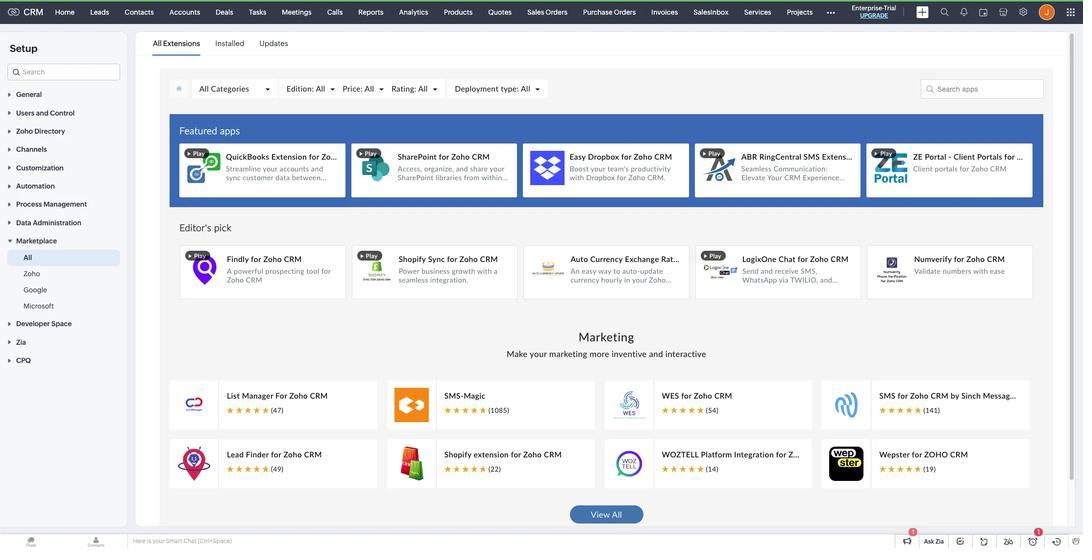 Task type: locate. For each thing, give the bounding box(es) containing it.
zia inside dropdown button
[[16, 339, 26, 346]]

deals
[[216, 8, 233, 16]]

zoho for zoho directory
[[16, 127, 33, 135]]

zoho down users
[[16, 127, 33, 135]]

None field
[[7, 64, 120, 80]]

zoho directory button
[[0, 122, 127, 140]]

meetings link
[[274, 0, 319, 24]]

orders for purchase orders
[[614, 8, 636, 16]]

0 horizontal spatial all
[[24, 254, 32, 262]]

1 horizontal spatial orders
[[614, 8, 636, 16]]

contacts link
[[117, 0, 162, 24]]

updates
[[260, 39, 288, 48]]

contacts image
[[65, 535, 127, 548]]

1 vertical spatial zoho
[[24, 270, 40, 278]]

general
[[16, 91, 42, 99]]

leads link
[[82, 0, 117, 24]]

tasks
[[249, 8, 266, 16]]

and
[[36, 109, 48, 117]]

installed link
[[215, 32, 244, 55]]

Other Modules field
[[820, 4, 842, 20]]

orders inside the sales orders link
[[545, 8, 567, 16]]

all inside marketplace region
[[24, 254, 32, 262]]

analytics link
[[391, 0, 436, 24]]

1 horizontal spatial 1
[[1037, 528, 1040, 536]]

customization
[[16, 164, 64, 172]]

is
[[147, 538, 151, 545]]

accounts link
[[162, 0, 208, 24]]

quotes
[[488, 8, 512, 16]]

zoho inside dropdown button
[[16, 127, 33, 135]]

marketplace
[[16, 237, 57, 245]]

services
[[744, 8, 771, 16]]

ask zia
[[924, 539, 944, 545]]

1 vertical spatial zia
[[935, 539, 944, 545]]

0 vertical spatial zia
[[16, 339, 26, 346]]

0 horizontal spatial orders
[[545, 8, 567, 16]]

management
[[43, 201, 87, 208]]

zia right ask
[[935, 539, 944, 545]]

zoho up google
[[24, 270, 40, 278]]

developer space
[[16, 320, 72, 328]]

all extensions link
[[153, 32, 200, 55]]

all up zoho link
[[24, 254, 32, 262]]

users and control button
[[0, 104, 127, 122]]

home
[[55, 8, 75, 16]]

0 horizontal spatial 1
[[912, 529, 914, 535]]

search element
[[935, 0, 955, 24]]

deals link
[[208, 0, 241, 24]]

cpq
[[16, 357, 31, 365]]

zia
[[16, 339, 26, 346], [935, 539, 944, 545]]

reports link
[[351, 0, 391, 24]]

orders inside purchase orders link
[[614, 8, 636, 16]]

products link
[[436, 0, 480, 24]]

zia up cpq
[[16, 339, 26, 346]]

sales orders link
[[519, 0, 575, 24]]

1
[[1037, 528, 1040, 536], [912, 529, 914, 535]]

all for all extensions
[[153, 39, 162, 48]]

1 horizontal spatial zia
[[935, 539, 944, 545]]

0 horizontal spatial zia
[[16, 339, 26, 346]]

0 vertical spatial all
[[153, 39, 162, 48]]

orders
[[545, 8, 567, 16], [614, 8, 636, 16]]

zoho inside marketplace region
[[24, 270, 40, 278]]

2 orders from the left
[[614, 8, 636, 16]]

automation button
[[0, 177, 127, 195]]

1 vertical spatial all
[[24, 254, 32, 262]]

invoices link
[[644, 0, 686, 24]]

0 vertical spatial zoho
[[16, 127, 33, 135]]

orders right sales
[[545, 8, 567, 16]]

services link
[[736, 0, 779, 24]]

all inside "link"
[[153, 39, 162, 48]]

installed
[[215, 39, 244, 48]]

extensions
[[163, 39, 200, 48]]

setup
[[10, 43, 37, 54]]

create menu image
[[916, 6, 929, 18]]

customization button
[[0, 158, 127, 177]]

quotes link
[[480, 0, 519, 24]]

signals image
[[961, 8, 967, 16]]

sales
[[527, 8, 544, 16]]

1 orders from the left
[[545, 8, 567, 16]]

marketplace button
[[0, 232, 127, 250]]

create menu element
[[911, 0, 935, 24]]

search image
[[940, 8, 949, 16]]

all left extensions
[[153, 39, 162, 48]]

orders right purchase
[[614, 8, 636, 16]]

1 horizontal spatial all
[[153, 39, 162, 48]]



Task type: describe. For each thing, give the bounding box(es) containing it.
process
[[16, 201, 42, 208]]

projects
[[787, 8, 813, 16]]

data
[[16, 219, 31, 227]]

all link
[[24, 253, 32, 263]]

updates link
[[260, 32, 288, 55]]

analytics
[[399, 8, 428, 16]]

crm link
[[8, 7, 43, 17]]

developer space button
[[0, 315, 127, 333]]

zia button
[[0, 333, 127, 351]]

purchase orders link
[[575, 0, 644, 24]]

users and control
[[16, 109, 75, 117]]

calls
[[327, 8, 343, 16]]

zoho directory
[[16, 127, 65, 135]]

calls link
[[319, 0, 351, 24]]

all for all
[[24, 254, 32, 262]]

tasks link
[[241, 0, 274, 24]]

projects link
[[779, 0, 820, 24]]

calendar image
[[979, 8, 987, 16]]

(ctrl+space)
[[198, 538, 232, 545]]

marketplace region
[[0, 250, 127, 315]]

home link
[[47, 0, 82, 24]]

general button
[[0, 85, 127, 104]]

channels button
[[0, 140, 127, 158]]

products
[[444, 8, 473, 16]]

Search text field
[[8, 64, 120, 80]]

chat
[[183, 538, 197, 545]]

your
[[152, 538, 165, 545]]

signals element
[[955, 0, 973, 24]]

upgrade
[[860, 12, 888, 19]]

enterprise-
[[852, 4, 884, 12]]

process management
[[16, 201, 87, 208]]

purchase
[[583, 8, 612, 16]]

automation
[[16, 182, 55, 190]]

crm
[[24, 7, 43, 17]]

cpq button
[[0, 351, 127, 370]]

control
[[50, 109, 75, 117]]

orders for sales orders
[[545, 8, 567, 16]]

smart
[[166, 538, 182, 545]]

profile image
[[1039, 4, 1055, 20]]

space
[[51, 320, 72, 328]]

meetings
[[282, 8, 312, 16]]

administration
[[33, 219, 81, 227]]

process management button
[[0, 195, 127, 213]]

zoho link
[[24, 269, 40, 279]]

channels
[[16, 146, 47, 154]]

accounts
[[169, 8, 200, 16]]

data administration button
[[0, 213, 127, 232]]

purchase orders
[[583, 8, 636, 16]]

users
[[16, 109, 35, 117]]

sales orders
[[527, 8, 567, 16]]

google link
[[24, 285, 47, 295]]

contacts
[[125, 8, 154, 16]]

zoho for zoho
[[24, 270, 40, 278]]

directory
[[34, 127, 65, 135]]

google
[[24, 286, 47, 294]]

developer
[[16, 320, 50, 328]]

ask
[[924, 539, 934, 545]]

chats image
[[0, 535, 62, 548]]

enterprise-trial upgrade
[[852, 4, 896, 19]]

here is your smart chat (ctrl+space)
[[133, 538, 232, 545]]

microsoft link
[[24, 301, 54, 311]]

salesinbox
[[694, 8, 728, 16]]

here
[[133, 538, 146, 545]]

trial
[[884, 4, 896, 12]]

salesinbox link
[[686, 0, 736, 24]]

data administration
[[16, 219, 81, 227]]

leads
[[90, 8, 109, 16]]

invoices
[[651, 8, 678, 16]]

microsoft
[[24, 302, 54, 310]]

profile element
[[1033, 0, 1060, 24]]

reports
[[358, 8, 383, 16]]

all extensions
[[153, 39, 200, 48]]



Task type: vqa. For each thing, say whether or not it's contained in the screenshot.
USERS AND CONTROL "dropdown button"
yes



